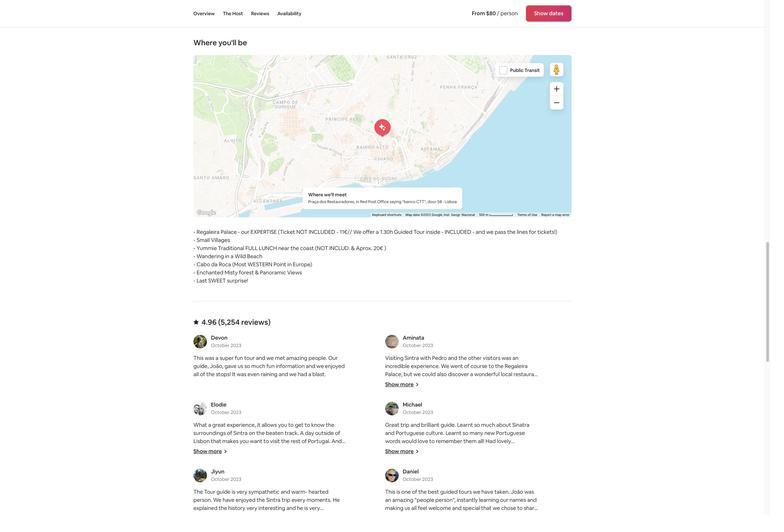 Task type: locate. For each thing, give the bounding box(es) containing it.
october down the aminata
[[403, 342, 422, 348]]

0 vertical spatial us
[[238, 363, 244, 370]]

1 vertical spatial it
[[268, 446, 271, 453]]

0 horizontal spatial share
[[417, 462, 431, 469]]

the inside the tour guide is very sympathetic and warm- hearted person. we have enjoyed the sintra trip every moments. he explained the history very interesting and he is very humorous:-) don't miss this sintra trip if you are in portugal.
[[194, 488, 203, 495]]

sintra inside what a great experience, it allows you to get to know the surroundings of sintra on the beaten track. a day outside of lisbon that makes you want to visit the rest of portugal. and what to say about the guide... it was exceptional! what a good vibe! go for this activity!
[[234, 430, 248, 437]]

amazing down one
[[393, 497, 414, 504]]

the inside button
[[223, 10, 232, 17]]

had inside the "this was a super fun tour and we met amazing people. our guide, joão, gave us so much fun information and we enjoyed all of the stops! it was even raining and we had a blast."
[[298, 371, 307, 378]]

a inside "visiting sintra with pedro and the other visitors was an incredible experience. we went of course to the regaleira palace, but we could also discover a wonderful local restaurant and delicious meals made by an amazing cook, and walk by the beach. all this wonderful tour with good vibes, lots of laughing from pedro 🤩 i highly recommend this experience!"
[[471, 371, 474, 378]]

in inside the tour guide is very sympathetic and warm- hearted person. we have enjoyed the sintra trip every moments. he explained the history very interesting and he is very humorous:-) don't miss this sintra trip if you are in portugal.
[[311, 513, 316, 515]]

trip down .
[[441, 462, 450, 469]]

-
[[194, 228, 196, 236], [238, 228, 240, 236], [337, 228, 339, 236], [442, 228, 444, 236], [473, 228, 475, 236], [194, 237, 196, 244], [194, 245, 196, 252], [194, 253, 196, 260], [194, 261, 196, 268], [194, 269, 196, 276], [194, 277, 196, 284]]

0 horizontal spatial that
[[211, 438, 221, 445]]

1 vertical spatial all
[[514, 454, 519, 461]]

have
[[482, 488, 494, 495], [223, 497, 235, 504]]

1 horizontal spatial )
[[385, 245, 387, 252]]

where left you'll
[[194, 38, 217, 47]]

1 vertical spatial amazing
[[465, 379, 486, 386]]

more right vibe!
[[209, 448, 222, 455]]

where for where you'll be
[[194, 38, 217, 47]]

2 horizontal spatial is
[[397, 488, 401, 495]]

0 horizontal spatial an
[[386, 497, 392, 504]]

1 horizontal spatial our
[[501, 497, 509, 504]]

it down visit
[[268, 446, 271, 453]]

show more down lisbon
[[194, 448, 222, 455]]

1 vertical spatial an
[[458, 379, 464, 386]]

58
[[438, 199, 443, 204]]

0 vertical spatial for
[[530, 228, 537, 236]]

was down world
[[386, 470, 395, 477]]

1 vertical spatial tour
[[204, 488, 216, 495]]

us
[[238, 363, 244, 370], [405, 505, 411, 512]]

drag pegman onto the map to open street view image
[[551, 63, 564, 76]]

what
[[194, 446, 206, 453], [315, 446, 327, 453]]

show for visiting sintra with pedro and the other visitors was an incredible experience. we went of course to the regaleira palace, but we could also discover a wonderful local restaurant and delicious meals made by an amazing cook, and walk by the beach. all this wonderful tour with good vibes, lots of laughing from pedro 🤩 i highly recommend this experience!
[[386, 381, 400, 388]]

0 vertical spatial restaurant
[[514, 371, 540, 378]]

amazing
[[287, 355, 308, 362], [465, 379, 486, 386], [393, 497, 414, 504]]

2 horizontal spatial it
[[533, 462, 537, 469]]

1 horizontal spatial is
[[305, 505, 308, 512]]

where inside where we'll meet praça dos restauradores, in red post office saying "banco ctt", door 58 · lisboa
[[309, 192, 323, 198]]

more for laughing
[[401, 381, 414, 388]]

much inside the "this was a super fun tour and we met amazing people. our guide, joão, gave us so much fun information and we enjoyed all of the stops! it was even raining and we had a blast."
[[252, 363, 266, 370]]

show more down words
[[386, 448, 414, 455]]

2 horizontal spatial an
[[513, 355, 519, 362]]

show for what a great experience, it allows you to get to know the surroundings of sintra on the beaten track. a day outside of lisbon that makes you want to visit the rest of portugal. and what to say about the guide... it was exceptional! what a good vibe! go for this activity!
[[194, 448, 208, 455]]

1 vertical spatial had
[[455, 454, 465, 461]]

show more
[[386, 381, 414, 388], [194, 448, 222, 455], [386, 448, 414, 455]]

culture.
[[426, 430, 445, 437]]

much up even at the left bottom of the page
[[252, 363, 266, 370]]

is right guide
[[232, 488, 236, 495]]

met
[[275, 355, 285, 362]]

you
[[278, 421, 287, 429], [240, 438, 249, 445], [292, 513, 301, 515]]

2 vertical spatial it
[[533, 462, 537, 469]]

great
[[213, 421, 226, 429], [468, 446, 481, 453], [470, 454, 483, 461]]

our
[[329, 355, 338, 362]]

so up many
[[475, 421, 481, 429]]

2023 for jiyun
[[231, 476, 242, 482]]

praça
[[309, 199, 319, 204]]

about up lovely
[[497, 421, 512, 429]]

learnt up many
[[458, 421, 474, 429]]

0 vertical spatial about
[[497, 421, 512, 429]]

1 horizontal spatial it
[[431, 513, 434, 515]]

0 vertical spatial fun
[[235, 355, 243, 362]]

guide.
[[441, 421, 456, 429]]

all inside the "this was a super fun tour and we met amazing people. our guide, joão, gave us so much fun information and we enjoyed all of the stops! it was even raining and we had a blast."
[[194, 371, 199, 378]]

1 vertical spatial restaurant
[[482, 446, 508, 453]]

regaleira inside "visiting sintra with pedro and the other visitors was an incredible experience. we went of course to the regaleira palace, but we could also discover a wonderful local restaurant and delicious meals made by an amazing cook, and walk by the beach. all this wonderful tour with good vibes, lots of laughing from pedro 🤩 i highly recommend this experience!"
[[505, 363, 528, 370]]

0 vertical spatial tour
[[414, 228, 425, 236]]

0 vertical spatial recommend
[[464, 395, 494, 402]]

the up laughing
[[386, 387, 394, 394]]

daniel
[[403, 468, 419, 475]]

0 horizontal spatial amazing
[[287, 355, 308, 362]]

0 vertical spatial it
[[257, 421, 261, 429]]

so
[[406, 454, 413, 461]]

he
[[297, 505, 304, 512]]

is up are
[[305, 505, 308, 512]]

vibe!
[[194, 454, 206, 461]]

laughing
[[386, 395, 407, 402]]

1 horizontal spatial by
[[525, 379, 531, 386]]

good inside what a great experience, it allows you to get to know the surroundings of sintra on the beaten track. a day outside of lisbon that makes you want to visit the rest of portugal. and what to say about the guide... it was exceptional! what a good vibe! go for this activity!
[[332, 446, 346, 453]]

go
[[207, 454, 214, 461]]

and down people.
[[306, 363, 316, 370]]

the inside the "this was a super fun tour and we met amazing people. our guide, joão, gave us so much fun information and we enjoyed all of the stops! it was even raining and we had a blast."
[[207, 371, 215, 378]]

2023 inside "michael october 2023"
[[423, 409, 434, 415]]

1 vertical spatial recommend
[[481, 462, 512, 469]]

2023 inside devon october 2023
[[231, 342, 242, 348]]

0 horizontal spatial )
[[222, 513, 224, 515]]

1 horizontal spatial this
[[386, 488, 396, 495]]

for inside what a great experience, it allows you to get to know the surroundings of sintra on the beaten track. a day outside of lisbon that makes you want to visit the rest of portugal. and what to say about the guide... it was exceptional! what a good vibe! go for this activity!
[[215, 454, 222, 461]]

a up joão, at the left
[[216, 355, 219, 362]]

wonderful down the made
[[431, 387, 456, 394]]

the up "people
[[419, 488, 427, 495]]

report
[[542, 213, 552, 217]]

0 vertical spatial &
[[352, 245, 355, 252]]

the inside this is one of the best guided tours we have taken.  joão was an amazing "people person", instantly learning our names and making us all feel welcome and special that we chose to share this tour to sintra.  it was dark and rainy when we arrived
[[419, 488, 427, 495]]

this left activity!
[[224, 454, 233, 461]]

2023 up experience, at the left bottom of the page
[[231, 409, 242, 415]]

so
[[245, 363, 250, 370], [475, 421, 481, 429], [463, 430, 469, 437]]

remember
[[436, 438, 463, 445]]

you left the "want"
[[240, 438, 249, 445]]

this inside the tour guide is very sympathetic and warm- hearted person. we have enjoyed the sintra trip every moments. he explained the history very interesting and he is very humorous:-) don't miss this sintra trip if you are in portugal.
[[252, 513, 261, 515]]

portuguese up day.
[[386, 446, 414, 453]]

1 horizontal spatial amazing
[[393, 497, 414, 504]]

we right .
[[446, 454, 454, 461]]

elodie image
[[194, 402, 207, 415], [194, 402, 207, 415]]

western
[[248, 261, 273, 268]]

0 horizontal spatial all
[[194, 371, 199, 378]]

it left allows
[[257, 421, 261, 429]]

0 vertical spatial this
[[194, 355, 204, 362]]

october for elodie
[[211, 409, 230, 415]]

this
[[421, 387, 430, 394], [495, 395, 504, 402], [224, 454, 233, 461], [513, 462, 522, 469], [252, 513, 261, 515], [386, 513, 395, 515]]

about inside great trip and brilliant guide. learnt so much about sinatra and portuguese culture. learnt so many new portuguese words would love to remember them all! had lovely portuguese snacks and a meal at great restaurant throughout the day. so much food! . we had a great group from all over the world to share the trip with. highly recommend this trip it was very enjoyable.
[[497, 421, 512, 429]]

1 horizontal spatial had
[[455, 454, 465, 461]]

october inside the jiyun october 2023
[[211, 476, 230, 482]]

2023 down the aminata
[[423, 342, 434, 348]]

terms of use
[[518, 213, 538, 217]]

2023 up super
[[231, 342, 242, 348]]

0 vertical spatial amazing
[[287, 355, 308, 362]]

aminata image
[[386, 335, 399, 348], [386, 335, 399, 348]]

daniel image
[[386, 469, 399, 482], [386, 469, 399, 482]]

show more button for activity!
[[194, 448, 228, 455]]

october inside aminata october 2023
[[403, 342, 422, 348]]

0 vertical spatial )
[[385, 245, 387, 252]]

1 vertical spatial us
[[405, 505, 411, 512]]

and
[[332, 438, 342, 445]]

tour down making
[[396, 513, 406, 515]]

stops!
[[216, 371, 231, 378]]

2023 inside aminata october 2023
[[423, 342, 434, 348]]

have down guide
[[223, 497, 235, 504]]

keyboard shortcuts
[[373, 213, 402, 217]]

0 vertical spatial where
[[194, 38, 217, 47]]

show
[[535, 10, 549, 17], [386, 381, 400, 388], [194, 448, 208, 455], [386, 448, 400, 455]]

1 horizontal spatial from
[[501, 454, 513, 461]]

keyboard shortcuts button
[[373, 213, 402, 217]]

1 vertical spatial enjoyed
[[236, 497, 256, 504]]

be
[[238, 38, 247, 47]]

1 vertical spatial regaleira
[[505, 363, 528, 370]]

local
[[501, 371, 513, 378]]

0 horizontal spatial included
[[309, 228, 336, 236]]

2023 inside the elodie october 2023
[[231, 409, 242, 415]]

this down over
[[513, 462, 522, 469]]

a
[[553, 213, 555, 217], [376, 228, 379, 236], [231, 253, 234, 260], [216, 355, 219, 362], [309, 371, 312, 378], [471, 371, 474, 378], [208, 421, 211, 429], [328, 446, 331, 453], [444, 446, 447, 453], [466, 454, 469, 461]]

about down makes
[[223, 446, 238, 453]]

was inside what a great experience, it allows you to get to know the surroundings of sintra on the beaten track. a day outside of lisbon that makes you want to visit the rest of portugal. and what to say about the guide... it was exceptional! what a good vibe! go for this activity!
[[272, 446, 282, 453]]

1 vertical spatial the
[[194, 488, 203, 495]]

more
[[401, 381, 414, 388], [209, 448, 222, 455], [401, 448, 414, 455]]

october down elodie
[[211, 409, 230, 415]]

enjoyed inside the tour guide is very sympathetic and warm- hearted person. we have enjoyed the sintra trip every moments. he explained the history very interesting and he is very humorous:-) don't miss this sintra trip if you are in portugal.
[[236, 497, 256, 504]]

portuguese up lovely
[[497, 430, 525, 437]]

that up when
[[482, 505, 492, 512]]

all inside this is one of the best guided tours we have taken.  joão was an amazing "people person", instantly learning our names and making us all feel welcome and special that we chose to share this tour to sintra.  it was dark and rainy when we arrived
[[412, 505, 417, 512]]

"banco
[[403, 199, 416, 204]]

2023 for devon
[[231, 342, 242, 348]]

1 horizontal spatial tour
[[396, 513, 406, 515]]

1 vertical spatial about
[[223, 446, 238, 453]]

tour
[[245, 355, 255, 362], [457, 387, 468, 394], [396, 513, 406, 515]]

0 horizontal spatial have
[[223, 497, 235, 504]]

0 vertical spatial with
[[421, 355, 431, 362]]

october down devon
[[211, 342, 230, 348]]

show down palace,
[[386, 381, 400, 388]]

1 horizontal spatial fun
[[267, 363, 275, 370]]

near
[[279, 245, 290, 252]]

enchanted
[[197, 269, 224, 276]]

2 vertical spatial great
[[470, 454, 483, 461]]

devon image
[[194, 335, 207, 348], [194, 335, 207, 348]]

tour left inside
[[414, 228, 425, 236]]

2 horizontal spatial much
[[482, 421, 496, 429]]

october inside devon october 2023
[[211, 342, 230, 348]]

0 horizontal spatial is
[[232, 488, 236, 495]]

show more button down lisbon
[[194, 448, 228, 455]]

good down and
[[332, 446, 346, 453]]

pedro left 🤩
[[421, 395, 436, 402]]

we up the blast.
[[317, 363, 324, 370]]

1 vertical spatial this
[[386, 488, 396, 495]]

list containing devon
[[191, 334, 575, 515]]

good
[[481, 387, 494, 394], [332, 446, 346, 453]]

0 vertical spatial enjoyed
[[325, 363, 345, 370]]

show more for world
[[386, 448, 414, 455]]

1 horizontal spatial &
[[352, 245, 355, 252]]

and down 500
[[476, 228, 486, 236]]

2023 for elodie
[[231, 409, 242, 415]]

2 by from the left
[[525, 379, 531, 386]]

show more button down but
[[386, 381, 420, 388]]

the right near
[[291, 245, 299, 252]]

1 horizontal spatial regaleira
[[505, 363, 528, 370]]

included down geogr.
[[445, 228, 472, 236]]

1 horizontal spatial that
[[482, 505, 492, 512]]

tour inside the "this was a super fun tour and we met amazing people. our guide, joão, gave us so much fun information and we enjoyed all of the stops! it was even raining and we had a blast."
[[245, 355, 255, 362]]

1 horizontal spatial share
[[524, 505, 538, 512]]

the down 'sympathetic'
[[257, 497, 265, 504]]

to
[[489, 363, 495, 370], [289, 421, 294, 429], [305, 421, 310, 429], [264, 438, 269, 445], [430, 438, 435, 445], [207, 446, 213, 453], [410, 462, 416, 469], [518, 505, 523, 512], [407, 513, 413, 515]]

for right go
[[215, 454, 222, 461]]

enjoyable.
[[408, 470, 434, 477]]

tour inside the tour guide is very sympathetic and warm- hearted person. we have enjoyed the sintra trip every moments. he explained the history very interesting and he is very humorous:-) don't miss this sintra trip if you are in portugal.
[[204, 488, 216, 495]]

great down them at bottom
[[468, 446, 481, 453]]

2 vertical spatial all
[[412, 505, 417, 512]]

1 vertical spatial it
[[431, 513, 434, 515]]

show dates link
[[527, 5, 572, 22]]

the up went
[[459, 355, 467, 362]]

about inside what a great experience, it allows you to get to know the surroundings of sintra on the beaten track. a day outside of lisbon that makes you want to visit the rest of portugal. and what to say about the guide... it was exceptional! what a good vibe! go for this activity!
[[223, 446, 238, 453]]

discover
[[448, 371, 470, 378]]

this inside what a great experience, it allows you to get to know the surroundings of sintra on the beaten track. a day outside of lisbon that makes you want to visit the rest of portugal. and what to say about the guide... it was exceptional! what a good vibe! go for this activity!
[[224, 454, 233, 461]]

person",
[[436, 497, 456, 504]]

show down words
[[386, 448, 400, 455]]

0 horizontal spatial it
[[257, 421, 261, 429]]

october for daniel
[[403, 476, 422, 482]]

0 vertical spatial share
[[417, 462, 431, 469]]

tickets!)
[[538, 228, 558, 236]]

0 vertical spatial so
[[245, 363, 250, 370]]

gave
[[225, 363, 237, 370]]

recommend inside great trip and brilliant guide. learnt so much about sinatra and portuguese culture. learnt so many new portuguese words would love to remember them all! had lovely portuguese snacks and a meal at great restaurant throughout the day. so much food! . we had a great group from all over the world to share the trip with. highly recommend this trip it was very enjoyable.
[[481, 462, 512, 469]]

dos
[[320, 199, 327, 204]]

a down at
[[466, 454, 469, 461]]

october down daniel
[[403, 476, 422, 482]]

the left "host"
[[223, 10, 232, 17]]

this for this was a super fun tour and we met amazing people. our guide, joão, gave us so much fun information and we enjoyed all of the stops! it was even raining and we had a blast.
[[194, 355, 204, 362]]

0 horizontal spatial us
[[238, 363, 244, 370]]

1 vertical spatial &
[[255, 269, 259, 276]]

and down palace,
[[386, 379, 395, 386]]

palace,
[[386, 371, 403, 378]]

best
[[428, 488, 440, 495]]

with up experience.
[[421, 355, 431, 362]]

1 what from the left
[[194, 446, 206, 453]]

0 vertical spatial that
[[211, 438, 221, 445]]

1 horizontal spatial where
[[309, 192, 323, 198]]

2023 inside the jiyun october 2023
[[231, 476, 242, 482]]

highly
[[465, 462, 480, 469]]

2023 inside daniel october 2023
[[423, 476, 434, 482]]

availability button
[[278, 0, 302, 27]]

1 vertical spatial for
[[215, 454, 222, 461]]

2 vertical spatial an
[[386, 497, 392, 504]]

1 horizontal spatial tour
[[414, 228, 425, 236]]

list
[[191, 334, 575, 515]]

in left red
[[356, 199, 360, 204]]

2023 down activity!
[[231, 476, 242, 482]]

2 vertical spatial tour
[[396, 513, 406, 515]]

1 vertical spatial portugal.
[[317, 513, 339, 515]]

availability
[[278, 10, 302, 17]]

this is one of the best guided tours we have taken.  joão was an amazing "people person", instantly learning our names and making us all feel welcome and special that we chose to share this tour to sintra.  it was dark and rainy when we arrived 
[[386, 488, 540, 515]]

0 horizontal spatial what
[[194, 446, 206, 453]]

1 horizontal spatial you
[[278, 421, 287, 429]]

october inside "michael october 2023"
[[403, 409, 422, 415]]

1 vertical spatial so
[[475, 421, 481, 429]]

0 horizontal spatial regaleira
[[197, 228, 220, 236]]

fun up gave
[[235, 355, 243, 362]]

enjoyed down the our
[[325, 363, 345, 370]]

we inside the tour guide is very sympathetic and warm- hearted person. we have enjoyed the sintra trip every moments. he explained the history very interesting and he is very humorous:-) don't miss this sintra trip if you are in portugal.
[[213, 497, 222, 504]]

we inside "visiting sintra with pedro and the other visitors was an incredible experience. we went of course to the regaleira palace, but we could also discover a wonderful local restaurant and delicious meals made by an amazing cook, and walk by the beach. all this wonderful tour with good vibes, lots of laughing from pedro 🤩 i highly recommend this experience!"
[[414, 371, 421, 378]]

raining
[[261, 371, 278, 378]]

it inside this is one of the best guided tours we have taken.  joão was an amazing "people person", instantly learning our names and making us all feel welcome and special that we chose to share this tour to sintra.  it was dark and rainy when we arrived
[[431, 513, 434, 515]]

amazing up information
[[287, 355, 308, 362]]

1 horizontal spatial for
[[530, 228, 537, 236]]

makes
[[223, 438, 239, 445]]

this inside the "this was a super fun tour and we met amazing people. our guide, joão, gave us so much fun information and we enjoyed all of the stops! it was even raining and we had a blast."
[[194, 355, 204, 362]]

october inside the elodie october 2023
[[211, 409, 230, 415]]

one
[[402, 488, 411, 495]]

amazing inside the "this was a super fun tour and we met amazing people. our guide, joão, gave us so much fun information and we enjoyed all of the stops! it was even raining and we had a blast."
[[287, 355, 308, 362]]

portugal. down moments.
[[317, 513, 339, 515]]

activity!
[[234, 454, 253, 461]]

reviews button
[[251, 0, 270, 27]]

all down guide,
[[194, 371, 199, 378]]

1 vertical spatial learnt
[[446, 430, 462, 437]]

this inside great trip and brilliant guide. learnt so much about sinatra and portuguese culture. learnt so many new portuguese words would love to remember them all! had lovely portuguese snacks and a meal at great restaurant throughout the day. so much food! . we had a great group from all over the world to share the trip with. highly recommend this trip it was very enjoyable.
[[513, 462, 522, 469]]

amazing inside this is one of the best guided tours we have taken.  joão was an amazing "people person", instantly learning our names and making us all feel welcome and special that we chose to share this tour to sintra.  it was dark and rainy when we arrived
[[393, 497, 414, 504]]

great
[[386, 421, 400, 429]]

rainy
[[469, 513, 481, 515]]

we inside "visiting sintra with pedro and the other visitors was an incredible experience. we went of course to the regaleira palace, but we could also discover a wonderful local restaurant and delicious meals made by an amazing cook, and walk by the beach. all this wonderful tour with good vibes, lots of laughing from pedro 🤩 i highly recommend this experience!"
[[442, 363, 450, 370]]

wonderful up cook,
[[475, 371, 500, 378]]

our right palace
[[241, 228, 250, 236]]

us right gave
[[238, 363, 244, 370]]

sweet
[[208, 277, 226, 284]]

a up surroundings
[[208, 421, 211, 429]]

2 horizontal spatial amazing
[[465, 379, 486, 386]]

0 horizontal spatial with
[[421, 355, 431, 362]]

humorous:-
[[194, 513, 222, 515]]

had up with.
[[455, 454, 465, 461]]

tour inside - regaleira palace - our expertise (ticket not included - 11€// we offer a 1.30h guided tour inside - included - and we pass the lines for tickets!) - small villages - yummie traditional full lunch near the coast (not includ.  & aprox. 20€ ) - wandering in a wild beach - cabo da roca (most western point in europe) - enchanted misty forest & panoramic views - last sweet surprise!
[[414, 228, 425, 236]]

sintra down experience, at the left bottom of the page
[[234, 430, 248, 437]]

where you'll be
[[194, 38, 247, 47]]

0 vertical spatial great
[[213, 421, 226, 429]]

visiting
[[386, 355, 404, 362]]

have inside this is one of the best guided tours we have taken.  joão was an amazing "people person", instantly learning our names and making us all feel welcome and special that we chose to share this tour to sintra.  it was dark and rainy when we arrived
[[482, 488, 494, 495]]

this inside this is one of the best guided tours we have taken.  joão was an amazing "people person", instantly learning our names and making us all feel welcome and special that we chose to share this tour to sintra.  it was dark and rainy when we arrived
[[386, 488, 396, 495]]

what
[[194, 421, 207, 429]]

data
[[414, 213, 420, 217]]

with
[[421, 355, 431, 362], [469, 387, 480, 394]]

we inside great trip and brilliant guide. learnt so much about sinatra and portuguese culture. learnt so many new portuguese words would love to remember them all! had lovely portuguese snacks and a meal at great restaurant throughout the day. so much food! . we had a great group from all over the world to share the trip with. highly recommend this trip it was very enjoyable.
[[446, 454, 454, 461]]

0 horizontal spatial it
[[232, 371, 236, 378]]

inside
[[426, 228, 441, 236]]

0 horizontal spatial the
[[194, 488, 203, 495]]

0 horizontal spatial enjoyed
[[236, 497, 256, 504]]

restaurant inside "visiting sintra with pedro and the other visitors was an incredible experience. we went of course to the regaleira palace, but we could also discover a wonderful local restaurant and delicious meals made by an amazing cook, and walk by the beach. all this wonderful tour with good vibes, lots of laughing from pedro 🤩 i highly recommend this experience!"
[[514, 371, 540, 378]]

restaurant up the walk
[[514, 371, 540, 378]]

0 vertical spatial the
[[223, 10, 232, 17]]

restaurant inside great trip and brilliant guide. learnt so much about sinatra and portuguese culture. learnt so many new portuguese words would love to remember them all! had lovely portuguese snacks and a meal at great restaurant throughout the day. so much food! . we had a great group from all over the world to share the trip with. highly recommend this trip it was very enjoyable.
[[482, 446, 508, 453]]

this left one
[[386, 488, 396, 495]]

misty
[[225, 269, 238, 276]]

was down visit
[[272, 446, 282, 453]]

on
[[249, 430, 255, 437]]

jiyun image
[[194, 469, 207, 482]]

0 vertical spatial our
[[241, 228, 250, 236]]

was right visitors
[[502, 355, 512, 362]]

2023 for daniel
[[423, 476, 434, 482]]

good down cook,
[[481, 387, 494, 394]]

fun
[[235, 355, 243, 362], [267, 363, 275, 370]]

zoom in image
[[555, 86, 560, 92]]

1 horizontal spatial an
[[458, 379, 464, 386]]

for right lines
[[530, 228, 537, 236]]

lots
[[511, 387, 520, 394]]

transit
[[525, 67, 540, 73]]

0 horizontal spatial for
[[215, 454, 222, 461]]

we left offer
[[354, 228, 362, 236]]

1 horizontal spatial restaurant
[[514, 371, 540, 378]]

the tour guide is very sympathetic and warm- hearted person. we have enjoyed the sintra trip every moments. he explained the history very interesting and he is very humorous:-) don't miss this sintra trip if you are in portugal.
[[194, 488, 340, 515]]

an inside this is one of the best guided tours we have taken.  joão was an amazing "people person", instantly learning our names and making us all feel welcome and special that we chose to share this tour to sintra.  it was dark and rainy when we arrived
[[386, 497, 392, 504]]

$80
[[487, 10, 496, 17]]

an
[[513, 355, 519, 362], [458, 379, 464, 386], [386, 497, 392, 504]]

surroundings
[[194, 430, 226, 437]]

our inside - regaleira palace - our expertise (ticket not included - 11€// we offer a 1.30h guided tour inside - included - and we pass the lines for tickets!) - small villages - yummie traditional full lunch near the coast (not includ.  & aprox. 20€ ) - wandering in a wild beach - cabo da roca (most western point in europe) - enchanted misty forest & panoramic views - last sweet surprise!
[[241, 228, 250, 236]]

to up track.
[[289, 421, 294, 429]]

you inside the tour guide is very sympathetic and warm- hearted person. we have enjoyed the sintra trip every moments. he explained the history very interesting and he is very humorous:-) don't miss this sintra trip if you are in portugal.
[[292, 513, 301, 515]]

and left "warm-"
[[281, 488, 290, 495]]

much
[[252, 363, 266, 370], [482, 421, 496, 429], [414, 454, 428, 461]]

show more down palace,
[[386, 381, 414, 388]]

1 vertical spatial good
[[332, 446, 346, 453]]

it down throughout
[[533, 462, 537, 469]]

all left feel
[[412, 505, 417, 512]]

1 horizontal spatial so
[[463, 430, 469, 437]]

had inside great trip and brilliant guide. learnt so much about sinatra and portuguese culture. learnt so many new portuguese words would love to remember them all! had lovely portuguese snacks and a meal at great restaurant throughout the day. so much food! . we had a great group from all over the world to share the trip with. highly recommend this trip it was very enjoyable.
[[455, 454, 465, 461]]

sintra down "interesting"
[[262, 513, 276, 515]]

great trip and brilliant guide. learnt so much about sinatra and portuguese culture. learnt so many new portuguese words would love to remember them all! had lovely portuguese snacks and a meal at great restaurant throughout the day. so much food! . we had a great group from all over the world to share the trip with. highly recommend this trip it was very enjoyable.
[[386, 421, 538, 477]]

october inside daniel october 2023
[[403, 476, 422, 482]]

da
[[212, 261, 218, 268]]

warm-
[[292, 488, 308, 495]]

the
[[223, 10, 232, 17], [194, 488, 203, 495]]

the for the tour guide is very sympathetic and warm- hearted person. we have enjoyed the sintra trip every moments. he explained the history very interesting and he is very humorous:-) don't miss this sintra trip if you are in portugal.
[[194, 488, 203, 495]]



Task type: describe. For each thing, give the bounding box(es) containing it.
of inside this is one of the best guided tours we have taken.  joão was an amazing "people person", instantly learning our names and making us all feel welcome and special that we chose to share this tour to sintra.  it was dark and rainy when we arrived
[[412, 488, 418, 495]]

all inside great trip and brilliant guide. learnt so much about sinatra and portuguese culture. learnt so many new portuguese words would love to remember them all! had lovely portuguese snacks and a meal at great restaurant throughout the day. so much food! . we had a great group from all over the world to share the trip with. highly recommend this trip it was very enjoyable.
[[514, 454, 519, 461]]

terms
[[518, 213, 527, 217]]

forest
[[239, 269, 254, 276]]

the left lines
[[508, 228, 516, 236]]

was left even at the left bottom of the page
[[237, 371, 247, 378]]

.
[[443, 454, 445, 461]]

to down 'so'
[[410, 462, 416, 469]]

the down food! on the right of the page
[[432, 462, 440, 469]]

we up when
[[493, 505, 501, 512]]

that inside this is one of the best guided tours we have taken.  joão was an amazing "people person", instantly learning our names and making us all feel welcome and special that we chose to share this tour to sintra.  it was dark and rainy when we arrived
[[482, 505, 492, 512]]

a down traditional
[[231, 253, 234, 260]]

was inside great trip and brilliant guide. learnt so much about sinatra and portuguese culture. learnt so many new portuguese words would love to remember them all! had lovely portuguese snacks and a meal at great restaurant throughout the day. so much food! . we had a great group from all over the world to share the trip with. highly recommend this trip it was very enjoyable.
[[386, 470, 395, 477]]

map
[[556, 213, 562, 217]]

october for devon
[[211, 342, 230, 348]]

trip down over
[[523, 462, 532, 469]]

2 horizontal spatial so
[[475, 421, 481, 429]]

hearted
[[309, 488, 329, 495]]

1 vertical spatial with
[[469, 387, 480, 394]]

aminata
[[403, 334, 425, 341]]

show more for laughing
[[386, 381, 414, 388]]

sintra up "interesting"
[[266, 497, 281, 504]]

taken.
[[495, 488, 510, 495]]

) inside - regaleira palace - our expertise (ticket not included - 11€// we offer a 1.30h guided tour inside - included - and we pass the lines for tickets!) - small villages - yummie traditional full lunch near the coast (not includ.  & aprox. 20€ ) - wandering in a wild beach - cabo da roca (most western point in europe) - enchanted misty forest & panoramic views - last sweet surprise!
[[385, 245, 387, 252]]

1 horizontal spatial it
[[268, 446, 271, 453]]

1 included from the left
[[309, 228, 336, 236]]

what a great experience, it allows you to get to know the surroundings of sintra on the beaten track. a day outside of lisbon that makes you want to visit the rest of portugal. and what to say about the guide... it was exceptional! what a good vibe! go for this activity!
[[194, 421, 346, 461]]

palace
[[221, 228, 237, 236]]

all
[[413, 387, 419, 394]]

new
[[485, 430, 496, 437]]

and inside - regaleira palace - our expertise (ticket not included - 11€// we offer a 1.30h guided tour inside - included - and we pass the lines for tickets!) - small villages - yummie traditional full lunch near the coast (not includ.  & aprox. 20€ ) - wandering in a wild beach - cabo da roca (most western point in europe) - enchanted misty forest & panoramic views - last sweet surprise!
[[476, 228, 486, 236]]

and left brilliant
[[411, 421, 420, 429]]

tour inside this is one of the best guided tours we have taken.  joão was an amazing "people person", instantly learning our names and making us all feel welcome and special that we chose to share this tour to sintra.  it was dark and rainy when we arrived
[[396, 513, 406, 515]]

it inside the "this was a super fun tour and we met amazing people. our guide, joão, gave us so much fun information and we enjoyed all of the stops! it was even raining and we had a blast."
[[232, 371, 236, 378]]

group
[[484, 454, 499, 461]]

0 horizontal spatial wonderful
[[431, 387, 456, 394]]

- down google image
[[194, 228, 196, 236]]

1 vertical spatial pedro
[[421, 395, 436, 402]]

portugal. inside the tour guide is very sympathetic and warm- hearted person. we have enjoyed the sintra trip every moments. he explained the history very interesting and he is very humorous:-) don't miss this sintra trip if you are in portugal.
[[317, 513, 339, 515]]

and down information
[[279, 371, 288, 378]]

map region
[[131, 26, 650, 285]]

of left use
[[528, 213, 531, 217]]

of up makes
[[227, 430, 232, 437]]

very up miss
[[247, 505, 258, 512]]

for inside - regaleira palace - our expertise (ticket not included - 11€// we offer a 1.30h guided tour inside - included - and we pass the lines for tickets!) - small villages - yummie traditional full lunch near the coast (not includ.  & aprox. 20€ ) - wandering in a wild beach - cabo da roca (most western point in europe) - enchanted misty forest & panoramic views - last sweet surprise!
[[530, 228, 537, 236]]

this was a super fun tour and we met amazing people. our guide, joão, gave us so much fun information and we enjoyed all of the stops! it was even raining and we had a blast.
[[194, 355, 345, 378]]

- left the small at the top of the page
[[194, 237, 196, 244]]

restauradores,
[[328, 199, 355, 204]]

and up went
[[448, 355, 458, 362]]

sintra inside "visiting sintra with pedro and the other visitors was an incredible experience. we went of course to the regaleira palace, but we could also discover a wonderful local restaurant and delicious meals made by an amazing cook, and walk by the beach. all this wonderful tour with good vibes, lots of laughing from pedro 🤩 i highly recommend this experience!"
[[405, 355, 419, 362]]

of up and
[[335, 430, 341, 437]]

very up 'history'
[[237, 488, 248, 495]]

and right names
[[528, 497, 537, 504]]

from inside "visiting sintra with pedro and the other visitors was an incredible experience. we went of course to the regaleira palace, but we could also discover a wonderful local restaurant and delicious meals made by an amazing cook, and walk by the beach. all this wonderful tour with good vibes, lots of laughing from pedro 🤩 i highly recommend this experience!"
[[408, 395, 420, 402]]

a up .
[[444, 446, 447, 453]]

i
[[445, 395, 446, 402]]

geogr.
[[452, 213, 461, 217]]

of right went
[[465, 363, 470, 370]]

was down welcome
[[435, 513, 445, 515]]

the left day.
[[386, 454, 394, 461]]

great inside what a great experience, it allows you to get to know the surroundings of sintra on the beaten track. a day outside of lisbon that makes you want to visit the rest of portugal. and what to say about the guide... it was exceptional! what a good vibe! go for this activity!
[[213, 421, 226, 429]]

show more for activity!
[[194, 448, 222, 455]]

0 horizontal spatial you
[[240, 438, 249, 445]]

us inside this is one of the best guided tours we have taken.  joão was an amazing "people person", instantly learning our names and making us all feel welcome and special that we chose to share this tour to sintra.  it was dark and rainy when we arrived
[[405, 505, 411, 512]]

share inside great trip and brilliant guide. learnt so much about sinatra and portuguese culture. learnt so many new portuguese words would love to remember them all! had lovely portuguese snacks and a meal at great restaurant throughout the day. so much food! . we had a great group from all over the world to share the trip with. highly recommend this trip it was very enjoyable.
[[417, 462, 431, 469]]

it inside great trip and brilliant guide. learnt so much about sinatra and portuguese culture. learnt so many new portuguese words would love to remember them all! had lovely portuguese snacks and a meal at great restaurant throughout the day. so much food! . we had a great group from all over the world to share the trip with. highly recommend this trip it was very enjoyable.
[[533, 462, 537, 469]]

went
[[451, 363, 464, 370]]

zoom out image
[[555, 100, 560, 105]]

this down meals
[[421, 387, 430, 394]]

of inside the "this was a super fun tour and we met amazing people. our guide, joão, gave us so much fun information and we enjoyed all of the stops! it was even raining and we had a blast."
[[200, 371, 205, 378]]

(most
[[233, 261, 247, 268]]

lisboa
[[445, 199, 457, 204]]

to left say
[[207, 446, 213, 453]]

could
[[422, 371, 436, 378]]

- down nacional
[[473, 228, 475, 236]]

that inside what a great experience, it allows you to get to know the surroundings of sintra on the beaten track. a day outside of lisbon that makes you want to visit the rest of portugal. and what to say about the guide... it was exceptional! what a good vibe! go for this activity!
[[211, 438, 221, 445]]

delicious
[[396, 379, 418, 386]]

we down chose
[[497, 513, 504, 515]]

) inside the tour guide is very sympathetic and warm- hearted person. we have enjoyed the sintra trip every moments. he explained the history very interesting and he is very humorous:-) don't miss this sintra trip if you are in portugal.
[[222, 513, 224, 515]]

blast.
[[313, 371, 326, 378]]

🤩
[[437, 395, 444, 402]]

arrived
[[506, 513, 523, 515]]

we inside - regaleira palace - our expertise (ticket not included - 11€// we offer a 1.30h guided tour inside - included - and we pass the lines for tickets!) - small villages - yummie traditional full lunch near the coast (not includ.  & aprox. 20€ ) - wandering in a wild beach - cabo da roca (most western point in europe) - enchanted misty forest & panoramic views - last sweet surprise!
[[487, 228, 494, 236]]

a right offer
[[376, 228, 379, 236]]

the up don't
[[219, 505, 227, 512]]

a left the blast.
[[309, 371, 312, 378]]

michael image
[[386, 402, 399, 415]]

1 horizontal spatial much
[[414, 454, 428, 461]]

the up local
[[496, 363, 504, 370]]

michael
[[403, 401, 423, 408]]

more for activity!
[[209, 448, 222, 455]]

dates
[[550, 10, 564, 17]]

other
[[469, 355, 482, 362]]

learning
[[480, 497, 500, 504]]

- left the last
[[194, 277, 196, 284]]

point
[[274, 261, 287, 268]]

the right 'on'
[[257, 430, 265, 437]]

to right get
[[305, 421, 310, 429]]

in inside where we'll meet praça dos restauradores, in red post office saying "banco ctt", door 58 · lisboa
[[356, 199, 360, 204]]

sintra.
[[414, 513, 430, 515]]

google,
[[432, 213, 443, 217]]

was right joão
[[525, 488, 535, 495]]

also
[[437, 371, 447, 378]]

amazing inside "visiting sintra with pedro and the other visitors was an incredible experience. we went of course to the regaleira palace, but we could also discover a wonderful local restaurant and delicious meals made by an amazing cook, and walk by the beach. all this wonderful tour with good vibes, lots of laughing from pedro 🤩 i highly recommend this experience!"
[[465, 379, 486, 386]]

very inside great trip and brilliant guide. learnt so much about sinatra and portuguese culture. learnt so many new portuguese words would love to remember them all! had lovely portuguese snacks and a meal at great restaurant throughout the day. so much food! . we had a great group from all over the world to share the trip with. highly recommend this trip it was very enjoyable.
[[396, 470, 407, 477]]

october for jiyun
[[211, 476, 230, 482]]

but
[[404, 371, 413, 378]]

- right palace
[[238, 228, 240, 236]]

if
[[288, 513, 291, 515]]

all!
[[478, 438, 485, 445]]

overview
[[194, 10, 215, 17]]

of right lots
[[521, 387, 526, 394]]

trip right great
[[401, 421, 410, 429]]

report a map error link
[[542, 213, 570, 217]]

to down names
[[518, 505, 523, 512]]

2 included from the left
[[445, 228, 472, 236]]

and up food! on the right of the page
[[434, 446, 443, 453]]

world
[[395, 462, 409, 469]]

and up "if"
[[287, 505, 296, 512]]

(5,254
[[218, 317, 240, 327]]

making
[[386, 505, 404, 512]]

want
[[250, 438, 263, 445]]

a down outside
[[328, 446, 331, 453]]

0 horizontal spatial &
[[255, 269, 259, 276]]

where we'll meet, map pin image
[[375, 119, 391, 137]]

recommend inside "visiting sintra with pedro and the other visitors was an incredible experience. we went of course to the regaleira palace, but we could also discover a wonderful local restaurant and delicious meals made by an amazing cook, and walk by the beach. all this wonderful tour with good vibes, lots of laughing from pedro 🤩 i highly recommend this experience!"
[[464, 395, 494, 402]]

- left yummie
[[194, 245, 196, 252]]

love
[[418, 438, 429, 445]]

where for where we'll meet praça dos restauradores, in red post office saying "banco ctt", door 58 · lisboa
[[309, 192, 323, 198]]

lines
[[517, 228, 528, 236]]

this for this is one of the best guided tours we have taken.  joão was an amazing "people person", instantly learning our names and making us all feel welcome and special that we chose to share this tour to sintra.  it was dark and rainy when we arrived 
[[386, 488, 396, 495]]

a left map
[[553, 213, 555, 217]]

people.
[[309, 355, 328, 362]]

outside
[[316, 430, 334, 437]]

meet
[[335, 192, 347, 198]]

this down vibes,
[[495, 395, 504, 402]]

aminata october 2023
[[403, 334, 434, 348]]

1 by from the left
[[450, 379, 457, 386]]

share inside this is one of the best guided tours we have taken.  joão was an amazing "people person", instantly learning our names and making us all feel welcome and special that we chose to share this tour to sintra.  it was dark and rainy when we arrived
[[524, 505, 538, 512]]

elodie
[[211, 401, 227, 408]]

the left world
[[386, 462, 394, 469]]

when
[[482, 513, 496, 515]]

lunch
[[259, 245, 277, 252]]

500
[[480, 213, 485, 217]]

you'll
[[219, 38, 237, 47]]

regaleira inside - regaleira palace - our expertise (ticket not included - 11€// we offer a 1.30h guided tour inside - included - and we pass the lines for tickets!) - small villages - yummie traditional full lunch near the coast (not includ.  & aprox. 20€ ) - wandering in a wild beach - cabo da roca (most western point in europe) - enchanted misty forest & panoramic views - last sweet surprise!
[[197, 228, 220, 236]]

of down a
[[302, 438, 307, 445]]

0 vertical spatial pedro
[[433, 355, 447, 362]]

michael image
[[386, 402, 399, 415]]

from $80 / person
[[472, 10, 518, 17]]

a
[[300, 430, 304, 437]]

guided
[[441, 488, 458, 495]]

guide
[[217, 488, 231, 495]]

show for great trip and brilliant guide. learnt so much about sinatra and portuguese culture. learnt so many new portuguese words would love to remember them all! had lovely portuguese snacks and a meal at great restaurant throughout the day. so much food! . we had a great group from all over the world to share the trip with. highly recommend this trip it was very enjoyable.
[[386, 448, 400, 455]]

- left 11€//
[[337, 228, 339, 236]]

error
[[563, 213, 570, 217]]

we left met
[[267, 355, 274, 362]]

2023 for aminata
[[423, 342, 434, 348]]

miss
[[240, 513, 251, 515]]

and up dark
[[453, 505, 462, 512]]

devon
[[211, 334, 228, 341]]

office
[[378, 199, 389, 204]]

we inside - regaleira palace - our expertise (ticket not included - 11€// we offer a 1.30h guided tour inside - included - and we pass the lines for tickets!) - small villages - yummie traditional full lunch near the coast (not includ.  & aprox. 20€ ) - wandering in a wild beach - cabo da roca (most western point in europe) - enchanted misty forest & panoramic views - last sweet surprise!
[[354, 228, 362, 236]]

explained
[[194, 505, 218, 512]]

so inside the "this was a super fun tour and we met amazing people. our guide, joão, gave us so much fun information and we enjoyed all of the stops! it was even raining and we had a blast."
[[245, 363, 250, 370]]

1.30h
[[380, 228, 393, 236]]

in up the "views"
[[288, 261, 292, 268]]

full
[[246, 245, 258, 252]]

daniel october 2023
[[403, 468, 434, 482]]

devon october 2023
[[211, 334, 242, 348]]

to left visit
[[264, 438, 269, 445]]

- left cabo
[[194, 261, 196, 268]]

roca
[[219, 261, 231, 268]]

was inside "visiting sintra with pedro and the other visitors was an incredible experience. we went of course to the regaleira palace, but we could also discover a wonderful local restaurant and delicious meals made by an amazing cook, and walk by the beach. all this wonderful tour with good vibes, lots of laughing from pedro 🤩 i highly recommend this experience!"
[[502, 355, 512, 362]]

from inside great trip and brilliant guide. learnt so much about sinatra and portuguese culture. learnt so many new portuguese words would love to remember them all! had lovely portuguese snacks and a meal at great restaurant throughout the day. so much food! . we had a great group from all over the world to share the trip with. highly recommend this trip it was very enjoyable.
[[501, 454, 513, 461]]

show more button for world
[[386, 448, 420, 455]]

trip left "if"
[[278, 513, 286, 515]]

to left sintra.
[[407, 513, 413, 515]]

welcome
[[429, 505, 452, 512]]

reviews
[[251, 10, 270, 17]]

- right inside
[[442, 228, 444, 236]]

tours
[[459, 488, 472, 495]]

500 m
[[480, 213, 490, 217]]

joão
[[512, 488, 524, 495]]

have inside the tour guide is very sympathetic and warm- hearted person. we have enjoyed the sintra trip every moments. he explained the history very interesting and he is very humorous:-) don't miss this sintra trip if you are in portugal.
[[223, 497, 235, 504]]

the for the host
[[223, 10, 232, 17]]

jiyun image
[[194, 469, 207, 482]]

we down information
[[290, 371, 297, 378]]

cabo
[[197, 261, 210, 268]]

2 what from the left
[[315, 446, 327, 453]]

don't
[[225, 513, 239, 515]]

1 vertical spatial great
[[468, 446, 481, 453]]

to inside "visiting sintra with pedro and the other visitors was an incredible experience. we went of course to the regaleira palace, but we could also discover a wonderful local restaurant and delicious meals made by an amazing cook, and walk by the beach. all this wonderful tour with good vibes, lots of laughing from pedro 🤩 i highly recommend this experience!"
[[489, 363, 495, 370]]

in up 'roca'
[[225, 253, 230, 260]]

portuguese up would
[[396, 430, 425, 437]]

google image
[[195, 209, 218, 217]]

traditional
[[218, 245, 245, 252]]

2023 for michael
[[423, 409, 434, 415]]

course
[[471, 363, 488, 370]]

- left enchanted
[[194, 269, 196, 276]]

more for world
[[401, 448, 414, 455]]

made
[[435, 379, 449, 386]]

portugal. inside what a great experience, it allows you to get to know the surroundings of sintra on the beaten track. a day outside of lisbon that makes you want to visit the rest of portugal. and what to say about the guide... it was exceptional! what a good vibe! go for this activity!
[[308, 438, 331, 445]]

0 vertical spatial learnt
[[458, 421, 474, 429]]

the up activity!
[[239, 446, 248, 453]]

this inside this is one of the best guided tours we have taken.  joão was an amazing "people person", instantly learning our names and making us all feel welcome and special that we chose to share this tour to sintra.  it was dark and rainy when we arrived
[[386, 513, 395, 515]]

very down moments.
[[310, 505, 320, 512]]

is inside this is one of the best guided tours we have taken.  joão was an amazing "people person", instantly learning our names and making us all feel welcome and special that we chose to share this tour to sintra.  it was dark and rainy when we arrived
[[397, 488, 401, 495]]

"people
[[415, 497, 435, 504]]

us inside the "this was a super fun tour and we met amazing people. our guide, joão, gave us so much fun information and we enjoyed all of the stops! it was even raining and we had a blast."
[[238, 363, 244, 370]]

the up outside
[[326, 421, 335, 429]]

october for michael
[[403, 409, 422, 415]]

and up even at the left bottom of the page
[[256, 355, 266, 362]]

and down local
[[502, 379, 511, 386]]

the left rest
[[281, 438, 290, 445]]

0 vertical spatial you
[[278, 421, 287, 429]]

and down special
[[459, 513, 468, 515]]

we right tours
[[474, 488, 481, 495]]

day
[[305, 430, 314, 437]]

expertise
[[251, 228, 277, 236]]

was up joão, at the left
[[205, 355, 215, 362]]

october for aminata
[[403, 342, 422, 348]]

0 vertical spatial an
[[513, 355, 519, 362]]

to down culture.
[[430, 438, 435, 445]]

track.
[[285, 430, 299, 437]]

(not
[[315, 245, 328, 252]]

1 horizontal spatial wonderful
[[475, 371, 500, 378]]

trip left every
[[282, 497, 291, 504]]

show more button for laughing
[[386, 381, 420, 388]]

yummie
[[197, 245, 217, 252]]

and down great
[[386, 430, 395, 437]]

coast
[[300, 245, 314, 252]]

highly
[[448, 395, 462, 402]]

are
[[302, 513, 310, 515]]

our inside this is one of the best guided tours we have taken.  joão was an amazing "people person", instantly learning our names and making us all feel welcome and special that we chose to share this tour to sintra.  it was dark and rainy when we arrived
[[501, 497, 509, 504]]

tour inside "visiting sintra with pedro and the other visitors was an incredible experience. we went of course to the regaleira palace, but we could also discover a wonderful local restaurant and delicious meals made by an amazing cook, and walk by the beach. all this wonderful tour with good vibes, lots of laughing from pedro 🤩 i highly recommend this experience!"
[[457, 387, 468, 394]]

every
[[292, 497, 306, 504]]

1 vertical spatial fun
[[267, 363, 275, 370]]

enjoyed inside the "this was a super fun tour and we met amazing people. our guide, joão, gave us so much fun information and we enjoyed all of the stops! it was even raining and we had a blast."
[[325, 363, 345, 370]]

0 horizontal spatial fun
[[235, 355, 243, 362]]

public transit
[[511, 67, 540, 73]]

guided
[[395, 228, 413, 236]]

vibes,
[[495, 387, 510, 394]]

show left dates
[[535, 10, 549, 17]]

- left wandering
[[194, 253, 196, 260]]

(ticket
[[278, 228, 295, 236]]

good inside "visiting sintra with pedro and the other visitors was an incredible experience. we went of course to the regaleira palace, but we could also discover a wonderful local restaurant and delicious meals made by an amazing cook, and walk by the beach. all this wonderful tour with good vibes, lots of laughing from pedro 🤩 i highly recommend this experience!"
[[481, 387, 494, 394]]



Task type: vqa. For each thing, say whether or not it's contained in the screenshot.
left the it
yes



